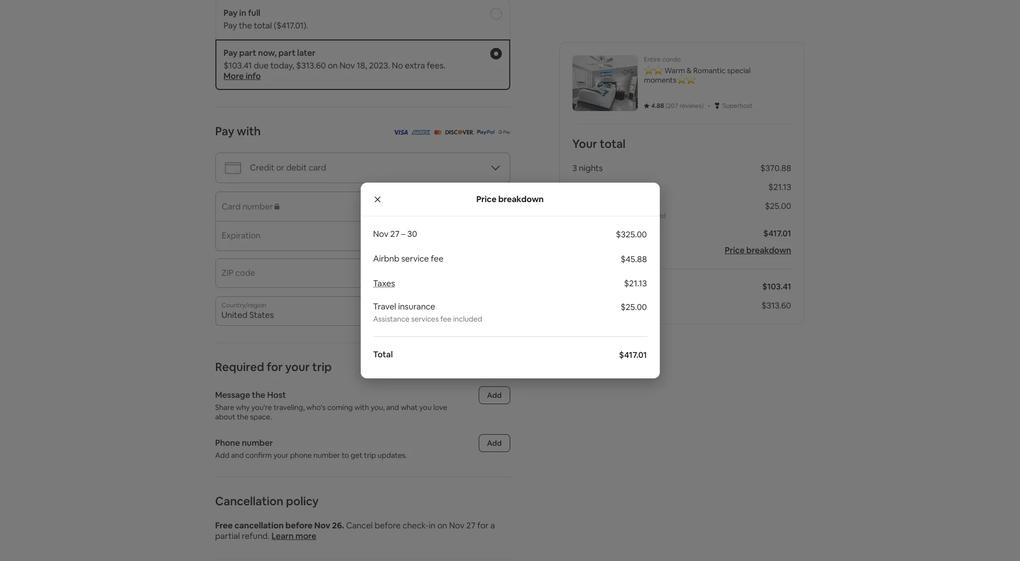 Task type: vqa. For each thing, say whether or not it's contained in the screenshot.
Nov in the Cancel before check-in on Nov 27 for a partial refund.
yes



Task type: describe. For each thing, give the bounding box(es) containing it.
cancellation
[[235, 521, 284, 532]]

updates.
[[378, 451, 407, 460]]

$103.41 inside pay part now, part later $103.41 due today,  $313.60 on nov 18, 2023. no extra fees. more info
[[224, 60, 252, 71]]

special
[[727, 66, 751, 75]]

add inside phone number add and confirm your phone number to get trip updates.
[[215, 451, 230, 460]]

1 vertical spatial fee
[[431, 253, 444, 265]]

2023
[[620, 300, 639, 311]]

pay in full pay the total ($417.01).
[[224, 7, 308, 31]]

no
[[392, 60, 403, 71]]

due
[[573, 300, 588, 311]]

what
[[401, 403, 418, 413]]

full
[[248, 7, 260, 18]]

pay for with
[[215, 124, 234, 139]]

required for your trip
[[215, 360, 332, 375]]

before inside 'cancel before check-in on nov 27 for a partial refund.'
[[375, 521, 401, 532]]

0 vertical spatial trip
[[312, 360, 332, 375]]

1 vertical spatial total
[[600, 136, 626, 151]]

4.88 ( 207 reviews )
[[652, 102, 704, 110]]

cancel before check-in on nov 27 for a partial refund.
[[215, 521, 495, 542]]

cancellation
[[215, 494, 284, 509]]

policy
[[286, 494, 319, 509]]

nov inside pay part now, part later $103.41 due today,  $313.60 on nov 18, 2023. no extra fees. more info
[[340, 60, 355, 71]]

free
[[215, 521, 233, 532]]

on inside 'cancel before check-in on nov 27 for a partial refund.'
[[438, 521, 447, 532]]

confirm
[[246, 451, 272, 460]]

now,
[[258, 47, 277, 58]]

about
[[215, 413, 235, 422]]

and inside the message the host share why you're traveling, who's coming with you, and what you love about the space.
[[386, 403, 399, 413]]

host
[[267, 390, 286, 401]]

assistance inside travel insurance assistance services fee included
[[373, 314, 410, 324]]

pay for in
[[224, 7, 238, 18]]

phone
[[290, 451, 312, 460]]

airbnb service fee
[[373, 253, 444, 265]]

services inside travel insurance assistance services fee included
[[411, 314, 439, 324]]

2 paypal image from the top
[[477, 130, 495, 135]]

2023.
[[369, 60, 390, 71]]

who's
[[307, 403, 326, 413]]

phone number add and confirm your phone number to get trip updates.
[[215, 438, 407, 460]]

0 vertical spatial 27
[[390, 229, 400, 240]]

$370.88
[[761, 163, 792, 174]]

united states button
[[215, 297, 510, 326]]

pay with
[[215, 124, 261, 139]]

&
[[687, 66, 692, 75]]

due nov 18, 2023
[[573, 300, 639, 311]]

space.
[[250, 413, 272, 422]]

add for message the host
[[487, 391, 502, 400]]

more
[[296, 531, 316, 542]]

0 vertical spatial your
[[285, 360, 310, 375]]

united
[[222, 310, 248, 321]]

cancel
[[346, 521, 373, 532]]

moments⭐️⭐️
[[644, 75, 696, 85]]

($417.01).
[[274, 20, 308, 31]]

assistance inside $25.00 assistance services fee included
[[573, 212, 604, 220]]

american express card image
[[411, 130, 431, 135]]

1 horizontal spatial taxes
[[573, 182, 595, 193]]

1 part from the left
[[239, 47, 256, 58]]

message
[[215, 390, 250, 401]]

207
[[668, 102, 678, 110]]

(usd)
[[594, 228, 617, 239]]

you
[[419, 403, 432, 413]]

learn more
[[272, 531, 316, 542]]

united states element
[[215, 297, 510, 326]]

in inside 'cancel before check-in on nov 27 for a partial refund.'
[[429, 521, 436, 532]]

$25.00 assistance services fee included
[[573, 201, 792, 220]]

learn
[[272, 531, 294, 542]]

fee inside $25.00 assistance services fee included
[[630, 212, 640, 220]]

today,
[[270, 60, 294, 71]]

3
[[573, 163, 577, 174]]

0 vertical spatial $417.01
[[764, 228, 792, 239]]

0 vertical spatial breakdown
[[498, 194, 544, 205]]

add button for message the host
[[479, 387, 510, 405]]

3 nights
[[573, 163, 603, 174]]

superhost
[[723, 102, 753, 110]]

due
[[254, 60, 269, 71]]

0 horizontal spatial $417.01
[[619, 350, 647, 361]]

the inside the pay in full pay the total ($417.01).
[[239, 20, 252, 31]]

(usd) button
[[594, 228, 617, 239]]

1 horizontal spatial 18,
[[607, 300, 618, 311]]

⭐️⭐️
[[644, 66, 663, 75]]

nov left 26.
[[314, 521, 330, 532]]

more
[[224, 71, 244, 82]]

your
[[573, 136, 598, 151]]

your total
[[573, 136, 626, 151]]

entire condo ⭐️⭐️ warm &  romantic special moments⭐️⭐️
[[644, 55, 751, 85]]

share
[[215, 403, 234, 413]]

visa card image
[[393, 126, 408, 138]]

26.
[[332, 521, 344, 532]]

airbnb
[[373, 253, 400, 265]]

taxes button
[[373, 278, 395, 289]]

entire
[[644, 55, 661, 64]]

4.88
[[652, 102, 664, 110]]

1 vertical spatial price
[[725, 245, 745, 256]]

$45.88
[[621, 254, 647, 265]]

american express card image
[[411, 126, 431, 138]]

30
[[408, 229, 417, 240]]



Task type: locate. For each thing, give the bounding box(es) containing it.
$103.41
[[224, 60, 252, 71], [763, 281, 792, 292]]

$417.01 down 2023
[[619, 350, 647, 361]]

your left phone
[[274, 451, 289, 460]]

$417.01 up price breakdown button
[[764, 228, 792, 239]]

1 vertical spatial and
[[231, 451, 244, 460]]

2 mastercard image from the top
[[434, 130, 442, 135]]

0 vertical spatial with
[[237, 124, 261, 139]]

1 vertical spatial $417.01
[[619, 350, 647, 361]]

add button for phone number
[[479, 435, 510, 453]]

for left a
[[477, 521, 489, 532]]

0 horizontal spatial with
[[237, 124, 261, 139]]

the up "you're"
[[252, 390, 265, 401]]

$25.00 down $370.88
[[765, 201, 792, 212]]

$25.00 down $45.88
[[621, 302, 647, 313]]

1 horizontal spatial $21.13
[[769, 182, 792, 193]]

google pay image
[[498, 130, 510, 135]]

1 horizontal spatial $313.60
[[762, 300, 792, 311]]

0 horizontal spatial part
[[239, 47, 256, 58]]

1 vertical spatial with
[[355, 403, 369, 413]]

0 horizontal spatial 18,
[[357, 60, 367, 71]]

cancellation policy
[[215, 494, 319, 509]]

nights
[[579, 163, 603, 174]]

fees.
[[427, 60, 446, 71]]

price breakdown button
[[725, 245, 792, 256]]

in
[[239, 7, 246, 18], [429, 521, 436, 532]]

services down insurance
[[411, 314, 439, 324]]

service
[[401, 253, 429, 265]]

nov inside 'cancel before check-in on nov 27 for a partial refund.'
[[449, 521, 465, 532]]

dialog containing price breakdown
[[361, 183, 660, 379]]

1 horizontal spatial part
[[279, 47, 296, 58]]

info
[[246, 71, 261, 82]]

1 horizontal spatial with
[[355, 403, 369, 413]]

0 vertical spatial on
[[328, 60, 338, 71]]

$103.41 down price breakdown button
[[763, 281, 792, 292]]

travel insurance assistance services fee included
[[373, 301, 482, 324]]

part up due
[[239, 47, 256, 58]]

1 horizontal spatial $103.41
[[763, 281, 792, 292]]

1 discover card image from the top
[[445, 126, 474, 138]]

1 horizontal spatial breakdown
[[747, 245, 792, 256]]

your inside phone number add and confirm your phone number to get trip updates.
[[274, 451, 289, 460]]

18, left 2023. on the top left of page
[[357, 60, 367, 71]]

1 horizontal spatial before
[[375, 521, 401, 532]]

for inside 'cancel before check-in on nov 27 for a partial refund.'
[[477, 521, 489, 532]]

18, left 2023
[[607, 300, 618, 311]]

–
[[402, 229, 406, 240]]

1 vertical spatial in
[[429, 521, 436, 532]]

partial
[[215, 531, 240, 542]]

add for phone number
[[487, 439, 502, 448]]

•
[[708, 100, 710, 111]]

1 vertical spatial $103.41
[[763, 281, 792, 292]]

number left to
[[314, 451, 340, 460]]

the
[[239, 20, 252, 31], [252, 390, 265, 401], [237, 413, 248, 422]]

$313.60
[[296, 60, 326, 71], [762, 300, 792, 311]]

0 vertical spatial services
[[605, 212, 629, 220]]

0 horizontal spatial $25.00
[[621, 302, 647, 313]]

1 horizontal spatial total
[[600, 136, 626, 151]]

for up host
[[267, 360, 283, 375]]

later
[[297, 47, 316, 58]]

1 vertical spatial 27
[[466, 521, 476, 532]]

fee
[[630, 212, 640, 220], [431, 253, 444, 265], [441, 314, 452, 324]]

0 vertical spatial the
[[239, 20, 252, 31]]

why
[[236, 403, 250, 413]]

part up 'today,'
[[279, 47, 296, 58]]

and down phone
[[231, 451, 244, 460]]

on left 2023. on the top left of page
[[328, 60, 338, 71]]

1 vertical spatial for
[[477, 521, 489, 532]]

dialog
[[361, 183, 660, 379]]

taxes
[[573, 182, 595, 193], [373, 278, 395, 289]]

price breakdown
[[476, 194, 544, 205], [725, 245, 792, 256]]

1 vertical spatial number
[[314, 451, 340, 460]]

2 vertical spatial fee
[[441, 314, 452, 324]]

(
[[666, 102, 668, 110]]

0 vertical spatial price breakdown
[[476, 194, 544, 205]]

trip inside phone number add and confirm your phone number to get trip updates.
[[364, 451, 376, 460]]

discover card image right american express card image
[[445, 126, 474, 138]]

mastercard image right american express card image
[[434, 126, 442, 138]]

assistance
[[573, 212, 604, 220], [373, 314, 410, 324]]

0 vertical spatial included
[[641, 212, 666, 220]]

$25.00 for $25.00
[[621, 302, 647, 313]]

1 mastercard image from the top
[[434, 126, 442, 138]]

0 horizontal spatial included
[[453, 314, 482, 324]]

extra
[[405, 60, 425, 71]]

0 vertical spatial number
[[242, 438, 273, 449]]

services inside $25.00 assistance services fee included
[[605, 212, 629, 220]]

1 vertical spatial taxes
[[373, 278, 395, 289]]

pay for part
[[224, 47, 238, 58]]

with
[[237, 124, 261, 139], [355, 403, 369, 413]]

1 vertical spatial on
[[438, 521, 447, 532]]

1 vertical spatial assistance
[[373, 314, 410, 324]]

visa card image
[[393, 130, 408, 135]]

None radio
[[490, 8, 502, 19], [490, 48, 502, 60], [490, 8, 502, 19], [490, 48, 502, 60]]

2 add button from the top
[[479, 435, 510, 453]]

nov 27 – 30
[[373, 229, 417, 240]]

traveling,
[[274, 403, 305, 413]]

taxes down 3 nights
[[573, 182, 595, 193]]

trip
[[312, 360, 332, 375], [364, 451, 376, 460]]

paypal image left google pay image
[[477, 126, 495, 138]]

2 vertical spatial the
[[237, 413, 248, 422]]

pay part now, part later $103.41 due today,  $313.60 on nov 18, 2023. no extra fees. more info
[[224, 47, 446, 82]]

services
[[605, 212, 629, 220], [411, 314, 439, 324]]

0 horizontal spatial taxes
[[373, 278, 395, 289]]

number up "confirm"
[[242, 438, 273, 449]]

0 vertical spatial in
[[239, 7, 246, 18]]

0 vertical spatial price
[[476, 194, 497, 205]]

a
[[491, 521, 495, 532]]

1 vertical spatial breakdown
[[747, 245, 792, 256]]

total inside the pay in full pay the total ($417.01).
[[254, 20, 272, 31]]

$313.60 inside pay part now, part later $103.41 due today,  $313.60 on nov 18, 2023. no extra fees. more info
[[296, 60, 326, 71]]

in inside the pay in full pay the total ($417.01).
[[239, 7, 246, 18]]

0 horizontal spatial total
[[254, 20, 272, 31]]

services up (usd)
[[605, 212, 629, 220]]

0 vertical spatial $103.41
[[224, 60, 252, 71]]

to
[[342, 451, 349, 460]]

the right about
[[237, 413, 248, 422]]

discover card image right american express card icon
[[445, 130, 474, 135]]

states
[[249, 310, 274, 321]]

reviews
[[680, 102, 702, 110]]

0 horizontal spatial breakdown
[[498, 194, 544, 205]]

1 vertical spatial the
[[252, 390, 265, 401]]

$21.13 up 2023
[[624, 278, 647, 289]]

1 horizontal spatial for
[[477, 521, 489, 532]]

1 horizontal spatial 27
[[466, 521, 476, 532]]

0 horizontal spatial before
[[286, 521, 313, 532]]

pay inside pay part now, part later $103.41 due today,  $313.60 on nov 18, 2023. no extra fees. more info
[[224, 47, 238, 58]]

0 horizontal spatial price breakdown
[[476, 194, 544, 205]]

0 horizontal spatial for
[[267, 360, 283, 375]]

0 horizontal spatial on
[[328, 60, 338, 71]]

1 vertical spatial add button
[[479, 435, 510, 453]]

your
[[285, 360, 310, 375], [274, 451, 289, 460]]

total
[[254, 20, 272, 31], [600, 136, 626, 151]]

$417.01
[[764, 228, 792, 239], [619, 350, 647, 361]]

pay
[[224, 7, 238, 18], [224, 20, 237, 31], [224, 47, 238, 58], [215, 124, 234, 139]]

27 left a
[[466, 521, 476, 532]]

nov left 2023. on the top left of page
[[340, 60, 355, 71]]

2 part from the left
[[279, 47, 296, 58]]

1 vertical spatial $313.60
[[762, 300, 792, 311]]

1 before from the left
[[286, 521, 313, 532]]

warm
[[665, 66, 685, 75]]

paypal image left google pay icon
[[477, 130, 495, 135]]

nov left – on the left
[[373, 229, 389, 240]]

1 horizontal spatial number
[[314, 451, 340, 460]]

1 vertical spatial $25.00
[[621, 302, 647, 313]]

condo
[[663, 55, 681, 64]]

check-
[[403, 521, 429, 532]]

on inside pay part now, part later $103.41 due today,  $313.60 on nov 18, 2023. no extra fees. more info
[[328, 60, 338, 71]]

0 horizontal spatial price
[[476, 194, 497, 205]]

1 vertical spatial included
[[453, 314, 482, 324]]

0 horizontal spatial $21.13
[[624, 278, 647, 289]]

phone
[[215, 438, 240, 449]]

2 discover card image from the top
[[445, 130, 474, 135]]

0 vertical spatial taxes
[[573, 182, 595, 193]]

discover card image
[[445, 126, 474, 138], [445, 130, 474, 135]]

total down full
[[254, 20, 272, 31]]

trip up the message the host share why you're traveling, who's coming with you, and what you love about the space.
[[312, 360, 332, 375]]

taxes up travel
[[373, 278, 395, 289]]

your up host
[[285, 360, 310, 375]]

1 horizontal spatial in
[[429, 521, 436, 532]]

add button
[[479, 387, 510, 405], [479, 435, 510, 453]]

0 horizontal spatial trip
[[312, 360, 332, 375]]

more info button
[[224, 71, 261, 82]]

total
[[373, 349, 393, 360]]

included
[[641, 212, 666, 220], [453, 314, 482, 324]]

$21.13 down $370.88
[[769, 182, 792, 193]]

0 horizontal spatial number
[[242, 438, 273, 449]]

for
[[267, 360, 283, 375], [477, 521, 489, 532]]

2 before from the left
[[375, 521, 401, 532]]

1 horizontal spatial $417.01
[[764, 228, 792, 239]]

nov
[[340, 60, 355, 71], [373, 229, 389, 240], [590, 300, 606, 311], [314, 521, 330, 532], [449, 521, 465, 532]]

1 vertical spatial your
[[274, 451, 289, 460]]

total right your
[[600, 136, 626, 151]]

united states
[[222, 310, 274, 321]]

travel
[[373, 301, 396, 312]]

and
[[386, 403, 399, 413], [231, 451, 244, 460]]

0 vertical spatial assistance
[[573, 212, 604, 220]]

get
[[351, 451, 363, 460]]

0 vertical spatial fee
[[630, 212, 640, 220]]

with inside the message the host share why you're traveling, who's coming with you, and what you love about the space.
[[355, 403, 369, 413]]

learn more button
[[272, 531, 316, 542]]

1 horizontal spatial assistance
[[573, 212, 604, 220]]

you're
[[251, 403, 272, 413]]

0 vertical spatial for
[[267, 360, 283, 375]]

27 inside 'cancel before check-in on nov 27 for a partial refund.'
[[466, 521, 476, 532]]

refund.
[[242, 531, 270, 542]]

$103.41 left due
[[224, 60, 252, 71]]

2 vertical spatial add
[[215, 451, 230, 460]]

0 horizontal spatial assistance
[[373, 314, 410, 324]]

required
[[215, 360, 264, 375]]

1 paypal image from the top
[[477, 126, 495, 138]]

google pay image
[[498, 126, 510, 138]]

$25.00 inside $25.00 assistance services fee included
[[765, 201, 792, 212]]

nov left a
[[449, 521, 465, 532]]

included inside travel insurance assistance services fee included
[[453, 314, 482, 324]]

fee inside travel insurance assistance services fee included
[[441, 314, 452, 324]]

0 vertical spatial and
[[386, 403, 399, 413]]

1 horizontal spatial price breakdown
[[725, 245, 792, 256]]

0 horizontal spatial $103.41
[[224, 60, 252, 71]]

0 vertical spatial $313.60
[[296, 60, 326, 71]]

insurance
[[398, 301, 435, 312]]

mastercard image
[[434, 126, 442, 138], [434, 130, 442, 135]]

18, inside pay part now, part later $103.41 due today,  $313.60 on nov 18, 2023. no extra fees. more info
[[357, 60, 367, 71]]

trip right get
[[364, 451, 376, 460]]

0 vertical spatial $21.13
[[769, 182, 792, 193]]

1 horizontal spatial on
[[438, 521, 447, 532]]

love
[[433, 403, 447, 413]]

on right check-
[[438, 521, 447, 532]]

1 vertical spatial add
[[487, 439, 502, 448]]

1 horizontal spatial price
[[725, 245, 745, 256]]

18,
[[357, 60, 367, 71], [607, 300, 618, 311]]

0 vertical spatial $25.00
[[765, 201, 792, 212]]

included inside $25.00 assistance services fee included
[[641, 212, 666, 220]]

)
[[702, 102, 704, 110]]

and right you,
[[386, 403, 399, 413]]

0 vertical spatial 18,
[[357, 60, 367, 71]]

1 vertical spatial $21.13
[[624, 278, 647, 289]]

the down full
[[239, 20, 252, 31]]

27
[[390, 229, 400, 240], [466, 521, 476, 532]]

0 horizontal spatial $313.60
[[296, 60, 326, 71]]

paypal image
[[477, 126, 495, 138], [477, 130, 495, 135]]

number
[[242, 438, 273, 449], [314, 451, 340, 460]]

nov right due
[[590, 300, 606, 311]]

0 vertical spatial total
[[254, 20, 272, 31]]

price
[[476, 194, 497, 205], [725, 245, 745, 256]]

coming
[[327, 403, 353, 413]]

1 horizontal spatial services
[[605, 212, 629, 220]]

0 horizontal spatial and
[[231, 451, 244, 460]]

1 horizontal spatial trip
[[364, 451, 376, 460]]

you,
[[371, 403, 385, 413]]

romantic
[[694, 66, 726, 75]]

and inside phone number add and confirm your phone number to get trip updates.
[[231, 451, 244, 460]]

free cancellation before nov 26.
[[215, 521, 344, 532]]

mastercard image right american express card icon
[[434, 130, 442, 135]]

1 add button from the top
[[479, 387, 510, 405]]

0 vertical spatial add button
[[479, 387, 510, 405]]

$25.00
[[765, 201, 792, 212], [621, 302, 647, 313]]

1 horizontal spatial included
[[641, 212, 666, 220]]

1 vertical spatial price breakdown
[[725, 245, 792, 256]]

1 horizontal spatial $25.00
[[765, 201, 792, 212]]

1 vertical spatial 18,
[[607, 300, 618, 311]]

1 vertical spatial trip
[[364, 451, 376, 460]]

assistance down travel
[[373, 314, 410, 324]]

27 left – on the left
[[390, 229, 400, 240]]

0 horizontal spatial in
[[239, 7, 246, 18]]

message the host share why you're traveling, who's coming with you, and what you love about the space.
[[215, 390, 449, 422]]

assistance up (usd) "button"
[[573, 212, 604, 220]]

$25.00 for $25.00 assistance services fee included
[[765, 201, 792, 212]]



